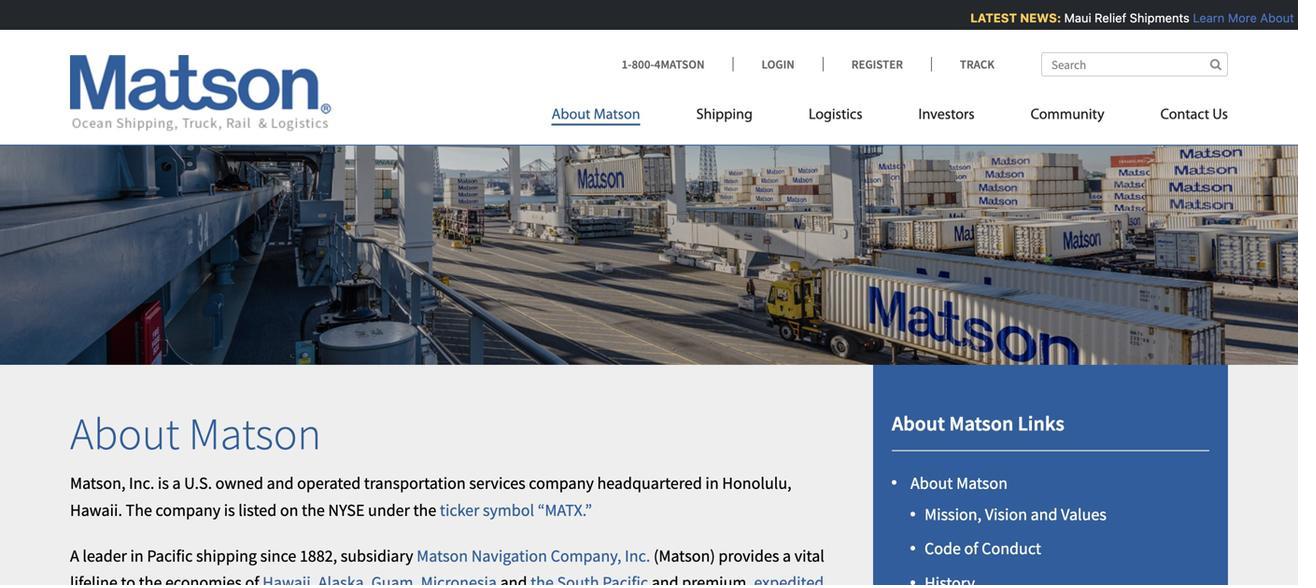 Task type: describe. For each thing, give the bounding box(es) containing it.
code of conduct
[[925, 539, 1042, 560]]

contact us
[[1161, 108, 1229, 123]]

of inside (matson) provides a vital lifeline to the economies of
[[245, 573, 259, 586]]

code of conduct link
[[925, 539, 1042, 560]]

ticker
[[440, 500, 480, 521]]

headquartered
[[597, 473, 702, 494]]

about matson links section
[[850, 365, 1252, 586]]

hawaii.
[[70, 500, 122, 521]]

1 horizontal spatial is
[[224, 500, 235, 521]]

honolulu,
[[723, 473, 792, 494]]

since
[[260, 546, 296, 567]]

matson left links
[[950, 411, 1014, 437]]

the inside (matson) provides a vital lifeline to the economies of
[[139, 573, 162, 586]]

matson up owned
[[189, 406, 321, 462]]

code
[[925, 539, 961, 560]]

latest news: maui relief shipments learn more about s
[[967, 11, 1299, 25]]

learn
[[1190, 11, 1221, 25]]

and inside matson, inc. is a u.s. owned and operated transportation services company headquartered in honolulu, hawaii. the company is listed on the nyse under the
[[267, 473, 294, 494]]

search image
[[1211, 58, 1222, 71]]

s
[[1294, 11, 1299, 25]]

vision
[[985, 504, 1028, 525]]

about matson link inside about matson links section
[[911, 473, 1008, 494]]

shipping link
[[669, 99, 781, 137]]

us
[[1213, 108, 1229, 123]]

relief
[[1091, 11, 1123, 25]]

subsidiary
[[341, 546, 413, 567]]

and inside about matson links section
[[1031, 504, 1058, 525]]

matson inside top menu navigation
[[594, 108, 641, 123]]

4matson
[[655, 57, 705, 72]]

matson,
[[70, 473, 126, 494]]

blue matson logo with ocean, shipping, truck, rail and logistics written beneath it. image
[[70, 55, 332, 132]]

on
[[280, 500, 298, 521]]

track link
[[931, 57, 995, 72]]

login
[[762, 57, 795, 72]]

1 vertical spatial about matson
[[70, 406, 321, 462]]

about inside top menu navigation
[[552, 108, 591, 123]]

investors
[[919, 108, 975, 123]]

latest
[[967, 11, 1014, 25]]

under
[[368, 500, 410, 521]]

a inside (matson) provides a vital lifeline to the economies of
[[783, 546, 791, 567]]

0 vertical spatial is
[[158, 473, 169, 494]]

2 horizontal spatial the
[[413, 500, 437, 521]]

maui
[[1061, 11, 1088, 25]]

logistics
[[809, 108, 863, 123]]

1-800-4matson
[[622, 57, 705, 72]]

1 horizontal spatial inc.
[[625, 546, 651, 567]]

company,
[[551, 546, 622, 567]]

navigation
[[472, 546, 548, 567]]

links
[[1018, 411, 1065, 437]]

operated
[[297, 473, 361, 494]]

pacific
[[147, 546, 193, 567]]

lifeline
[[70, 573, 118, 586]]

about matson links
[[892, 411, 1065, 437]]

values
[[1061, 504, 1107, 525]]

in inside matson, inc. is a u.s. owned and operated transportation services company headquartered in honolulu, hawaii. the company is listed on the nyse under the
[[706, 473, 719, 494]]

matson down ticker
[[417, 546, 468, 567]]

shipping
[[697, 108, 753, 123]]

mission,
[[925, 504, 982, 525]]

owned
[[215, 473, 264, 494]]

shipping
[[196, 546, 257, 567]]

services
[[469, 473, 526, 494]]

to
[[121, 573, 135, 586]]

leader
[[83, 546, 127, 567]]

1 horizontal spatial the
[[302, 500, 325, 521]]

Search search field
[[1042, 52, 1229, 77]]

investors link
[[891, 99, 1003, 137]]

about matson inside 'about matson' link
[[552, 108, 641, 123]]

800-
[[632, 57, 655, 72]]

economies
[[165, 573, 242, 586]]

1 vertical spatial in
[[130, 546, 144, 567]]

(matson)
[[654, 546, 716, 567]]

contact us link
[[1133, 99, 1229, 137]]



Task type: vqa. For each thing, say whether or not it's contained in the screenshot.
top About Matson
yes



Task type: locate. For each thing, give the bounding box(es) containing it.
matson navigation company, inc. link
[[417, 546, 651, 567]]

(matson) provides a vital lifeline to the economies of
[[70, 546, 825, 586]]

conduct
[[982, 539, 1042, 560]]

1 horizontal spatial about matson link
[[911, 473, 1008, 494]]

0 vertical spatial company
[[529, 473, 594, 494]]

1 horizontal spatial of
[[965, 539, 979, 560]]

0 vertical spatial and
[[267, 473, 294, 494]]

1-
[[622, 57, 632, 72]]

inc. left (matson)
[[625, 546, 651, 567]]

1 vertical spatial of
[[245, 573, 259, 586]]

0 horizontal spatial in
[[130, 546, 144, 567]]

1 horizontal spatial a
[[783, 546, 791, 567]]

0 horizontal spatial company
[[156, 500, 221, 521]]

of down shipping
[[245, 573, 259, 586]]

matson down 1-
[[594, 108, 641, 123]]

about matson link down 1-
[[552, 99, 669, 137]]

the
[[126, 500, 152, 521]]

register link
[[823, 57, 931, 72]]

1 vertical spatial and
[[1031, 504, 1058, 525]]

about matson link
[[552, 99, 669, 137], [911, 473, 1008, 494]]

provides
[[719, 546, 780, 567]]

about matson down 1-
[[552, 108, 641, 123]]

about
[[1257, 11, 1291, 25], [552, 108, 591, 123], [70, 406, 180, 462], [892, 411, 945, 437], [911, 473, 953, 494]]

1 horizontal spatial and
[[1031, 504, 1058, 525]]

the down transportation
[[413, 500, 437, 521]]

1 vertical spatial a
[[783, 546, 791, 567]]

in
[[706, 473, 719, 494], [130, 546, 144, 567]]

a left u.s.
[[172, 473, 181, 494]]

0 horizontal spatial of
[[245, 573, 259, 586]]

a
[[70, 546, 79, 567]]

the right the to
[[139, 573, 162, 586]]

learn more about s link
[[1190, 11, 1299, 25]]

matson
[[594, 108, 641, 123], [189, 406, 321, 462], [950, 411, 1014, 437], [957, 473, 1008, 494], [417, 546, 468, 567]]

company down u.s.
[[156, 500, 221, 521]]

0 vertical spatial in
[[706, 473, 719, 494]]

community
[[1031, 108, 1105, 123]]

and up on
[[267, 473, 294, 494]]

of inside about matson links section
[[965, 539, 979, 560]]

0 horizontal spatial the
[[139, 573, 162, 586]]

in left honolulu,
[[706, 473, 719, 494]]

is left u.s.
[[158, 473, 169, 494]]

a inside matson, inc. is a u.s. owned and operated transportation services company headquartered in honolulu, hawaii. the company is listed on the nyse under the
[[172, 473, 181, 494]]

cranes load and offload matson containers from the containership at the terminal. image
[[0, 116, 1299, 365]]

company
[[529, 473, 594, 494], [156, 500, 221, 521]]

top menu navigation
[[552, 99, 1229, 137]]

about matson
[[552, 108, 641, 123], [70, 406, 321, 462], [911, 473, 1008, 494]]

0 vertical spatial about matson link
[[552, 99, 669, 137]]

company up "matx." at the bottom of the page
[[529, 473, 594, 494]]

matson up vision
[[957, 473, 1008, 494]]

1 horizontal spatial about matson
[[552, 108, 641, 123]]

of right "code"
[[965, 539, 979, 560]]

about matson inside about matson links section
[[911, 473, 1008, 494]]

shipments
[[1126, 11, 1186, 25]]

1-800-4matson link
[[622, 57, 733, 72]]

in up the to
[[130, 546, 144, 567]]

ticker symbol "matx." link
[[440, 500, 592, 521]]

ticker symbol "matx."
[[440, 500, 592, 521]]

community link
[[1003, 99, 1133, 137]]

listed
[[239, 500, 277, 521]]

the
[[302, 500, 325, 521], [413, 500, 437, 521], [139, 573, 162, 586]]

symbol
[[483, 500, 535, 521]]

1882,
[[300, 546, 337, 567]]

1 vertical spatial about matson link
[[911, 473, 1008, 494]]

1 vertical spatial is
[[224, 500, 235, 521]]

matson, inc. is a u.s. owned and operated transportation services company headquartered in honolulu, hawaii. the company is listed on the nyse under the
[[70, 473, 792, 521]]

None search field
[[1042, 52, 1229, 77]]

register
[[852, 57, 903, 72]]

0 horizontal spatial about matson link
[[552, 99, 669, 137]]

login link
[[733, 57, 823, 72]]

and
[[267, 473, 294, 494], [1031, 504, 1058, 525]]

0 horizontal spatial a
[[172, 473, 181, 494]]

0 horizontal spatial is
[[158, 473, 169, 494]]

1 horizontal spatial in
[[706, 473, 719, 494]]

more
[[1225, 11, 1253, 25]]

1 horizontal spatial company
[[529, 473, 594, 494]]

about matson up mission,
[[911, 473, 1008, 494]]

1 vertical spatial inc.
[[625, 546, 651, 567]]

a
[[172, 473, 181, 494], [783, 546, 791, 567]]

a leader in pacific shipping since 1882, subsidiary matson navigation company, inc.
[[70, 546, 651, 567]]

news:
[[1017, 11, 1058, 25]]

about matson link up mission,
[[911, 473, 1008, 494]]

track
[[960, 57, 995, 72]]

2 vertical spatial about matson
[[911, 473, 1008, 494]]

a left vital
[[783, 546, 791, 567]]

inc.
[[129, 473, 154, 494], [625, 546, 651, 567]]

is
[[158, 473, 169, 494], [224, 500, 235, 521]]

0 vertical spatial a
[[172, 473, 181, 494]]

inc. up the
[[129, 473, 154, 494]]

0 vertical spatial about matson
[[552, 108, 641, 123]]

0 horizontal spatial about matson
[[70, 406, 321, 462]]

"matx."
[[538, 500, 592, 521]]

0 horizontal spatial inc.
[[129, 473, 154, 494]]

2 horizontal spatial about matson
[[911, 473, 1008, 494]]

1 vertical spatial company
[[156, 500, 221, 521]]

contact
[[1161, 108, 1210, 123]]

is left listed
[[224, 500, 235, 521]]

nyse
[[328, 500, 365, 521]]

mission, vision and values link
[[925, 504, 1107, 525]]

0 vertical spatial of
[[965, 539, 979, 560]]

vital
[[795, 546, 825, 567]]

u.s.
[[184, 473, 212, 494]]

0 vertical spatial inc.
[[129, 473, 154, 494]]

and right vision
[[1031, 504, 1058, 525]]

mission, vision and values
[[925, 504, 1107, 525]]

about matson up u.s.
[[70, 406, 321, 462]]

0 horizontal spatial and
[[267, 473, 294, 494]]

inc. inside matson, inc. is a u.s. owned and operated transportation services company headquartered in honolulu, hawaii. the company is listed on the nyse under the
[[129, 473, 154, 494]]

the right on
[[302, 500, 325, 521]]

of
[[965, 539, 979, 560], [245, 573, 259, 586]]

transportation
[[364, 473, 466, 494]]

logistics link
[[781, 99, 891, 137]]



